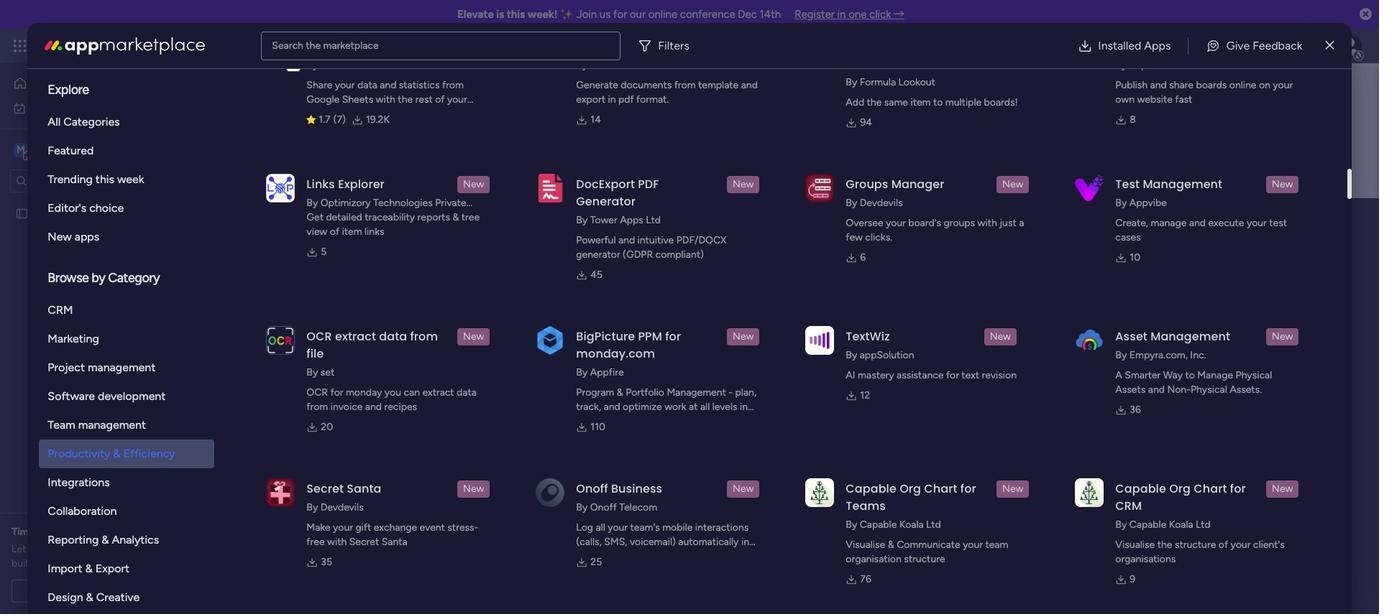 Task type: vqa. For each thing, say whether or not it's contained in the screenshot.


Task type: describe. For each thing, give the bounding box(es) containing it.
sheets
[[342, 93, 373, 106]]

work inside program & portfolio management - plan, track, and optimize work at all levels in any agile or hybrid framework
[[664, 401, 686, 413]]

add for add
[[357, 239, 378, 251]]

and inside a smarter way to manage physical assets and non-physical assets.
[[1148, 384, 1165, 396]]

by appvibe
[[1115, 197, 1167, 209]]

hybrid
[[630, 416, 658, 428]]

& for import & export
[[85, 562, 93, 576]]

new for capable org chart for teams
[[1002, 483, 1023, 495]]

textwiz
[[846, 329, 890, 345]]

0 vertical spatial online
[[648, 8, 677, 21]]

private inside the by optimizory technologies private limited
[[435, 197, 466, 209]]

santa inside make your gift exchange event stress- free with secret santa
[[382, 536, 407, 549]]

visualise for crm
[[1115, 539, 1155, 552]]

for inside ocr for monday you can extract data from invoice and recipes
[[330, 387, 343, 399]]

test list box
[[0, 198, 183, 420]]

by capable koala ltd for crm
[[1115, 519, 1211, 531]]

generate documents from template and export in pdf format.
[[576, 79, 758, 106]]

data for and
[[357, 79, 377, 91]]

capable org chart for teams
[[846, 481, 976, 515]]

and up file
[[305, 324, 321, 337]]

of inside time for an expert review let our experts review what you've built so far. free of charge
[[86, 558, 95, 570]]

0 vertical spatial review
[[99, 526, 130, 539]]

our inside time for an expert review let our experts review what you've built so far. free of charge
[[29, 544, 43, 556]]

give feedback
[[1226, 38, 1303, 52]]

by devdevils for secret
[[307, 502, 364, 514]]

extract inside ocr for monday you can extract data from invoice and recipes
[[422, 387, 454, 399]]

by inside same item multiple boards by formula lookout
[[846, 76, 857, 88]]

compliant)
[[655, 249, 704, 261]]

by up the generate
[[576, 59, 588, 71]]

manage
[[1197, 370, 1233, 382]]

let
[[12, 544, 26, 556]]

by for secret santa
[[307, 502, 318, 514]]

the for visualise
[[1157, 539, 1172, 552]]

far.
[[47, 558, 61, 570]]

feedback
[[1253, 38, 1303, 52]]

visualise the structure of your client's organisations
[[1115, 539, 1285, 566]]

publish and share boards online on your own website fast
[[1115, 79, 1293, 106]]

work for monday
[[116, 37, 142, 54]]

apps image
[[1222, 39, 1236, 53]]

see plans
[[251, 40, 295, 52]]

& for program & portfolio management - plan, track, and optimize work at all levels in any agile or hybrid framework
[[617, 387, 623, 399]]

management for asset management
[[1151, 329, 1230, 345]]

in inside program & portfolio management - plan, track, and optimize work at all levels in any agile or hybrid framework
[[740, 401, 748, 413]]

template
[[698, 79, 739, 91]]

browse by category
[[48, 270, 160, 286]]

boards
[[1196, 79, 1227, 91]]

Main workspace field
[[355, 204, 1321, 236]]

36
[[1130, 404, 1141, 416]]

fast
[[1175, 93, 1192, 106]]

1 horizontal spatial test
[[296, 358, 314, 370]]

all inside log all your team's mobile interactions (calls, sms, voicemail) automatically in monday.com!
[[596, 522, 605, 534]]

exchange
[[374, 522, 417, 534]]

in inside log all your team's mobile interactions (calls, sms, voicemail) automatically in monday.com!
[[741, 536, 749, 549]]

program
[[576, 387, 614, 399]]

ocr for ocr extract data from file
[[307, 329, 332, 345]]

categories
[[63, 115, 120, 129]]

pdf
[[618, 93, 634, 106]]

appvibe
[[1129, 197, 1167, 209]]

dec
[[738, 8, 757, 21]]

0 vertical spatial test
[[1115, 176, 1140, 193]]

new for onoff business
[[733, 483, 754, 495]]

traceability
[[365, 211, 415, 224]]

by up share
[[307, 59, 318, 71]]

ltd for capable org chart for teams
[[926, 519, 941, 531]]

dapulse x slim image
[[1326, 37, 1334, 54]]

with inside make your gift exchange event stress- free with secret santa
[[327, 536, 347, 549]]

powerful and intuitive pdf/docx generator (gdpr compliant)
[[576, 234, 727, 261]]

structure inside visualise the structure of your client's organisations
[[1175, 539, 1216, 552]]

generate
[[576, 79, 618, 91]]

ocr for ocr for monday you can extract data from invoice and recipes
[[307, 387, 328, 399]]

marketing
[[48, 332, 99, 346]]

0 vertical spatial monday
[[64, 37, 113, 54]]

0 vertical spatial management
[[145, 37, 223, 54]]

(7)
[[333, 114, 346, 126]]

& for reporting & analytics
[[102, 534, 109, 547]]

management for project management
[[88, 361, 155, 375]]

productivity & efficiency
[[48, 447, 175, 461]]

interactions
[[695, 522, 749, 534]]

built
[[12, 558, 31, 570]]

analytics
[[112, 534, 159, 547]]

trending this week
[[48, 173, 144, 186]]

1.7
[[319, 114, 330, 126]]

home
[[33, 77, 61, 89]]

project
[[48, 361, 85, 375]]

devdevils for groups
[[860, 197, 903, 209]]

add for add the same item to multiple boards!
[[846, 96, 864, 109]]

apps marketplace image
[[45, 37, 205, 54]]

conference
[[680, 8, 735, 21]]

apps
[[75, 230, 99, 244]]

by for capable org chart for crm
[[1115, 519, 1127, 531]]

new for bigpicture ppm for monday.com
[[733, 331, 754, 343]]

register
[[795, 8, 835, 21]]

my
[[32, 102, 45, 114]]

your inside "create, manage and execute your test cases"
[[1247, 217, 1267, 229]]

from inside share your data and statistics from google sheets with the rest of your company in monday!
[[442, 79, 464, 91]]

reports
[[417, 211, 450, 224]]

appsolution
[[860, 349, 914, 362]]

app logo image for groups manager
[[806, 174, 834, 203]]

app logo image for bigpicture ppm for monday.com
[[536, 326, 565, 355]]

new for capable org chart for crm
[[1272, 483, 1293, 495]]

apps inside "button"
[[1144, 38, 1171, 52]]

help image
[[1289, 39, 1303, 53]]

and inside "create, manage and execute your test cases"
[[1189, 217, 1206, 229]]

new for groups manager
[[1002, 178, 1023, 191]]

data inside ocr for monday you can extract data from invoice and recipes
[[457, 387, 477, 399]]

pdf/docx
[[676, 234, 727, 247]]

8
[[1130, 114, 1136, 126]]

app logo image for ocr extract data from file
[[266, 326, 295, 355]]

filters button
[[632, 31, 701, 60]]

portfolio
[[626, 387, 664, 399]]

m
[[17, 143, 25, 156]]

and inside powerful and intuitive pdf/docx generator (gdpr compliant)
[[618, 234, 635, 247]]

choice
[[89, 201, 124, 215]]

ai
[[846, 370, 855, 382]]

see plans button
[[232, 35, 301, 57]]

a inside oversee your board's groups with just a few clicks.
[[1019, 217, 1024, 229]]

workspace inside "element"
[[61, 143, 118, 156]]

0 horizontal spatial physical
[[1191, 384, 1227, 396]]

statistics
[[399, 79, 440, 91]]

your right rest
[[447, 93, 467, 106]]

koala for crm
[[1169, 519, 1193, 531]]

management for test management
[[1143, 176, 1222, 193]]

public board image
[[15, 207, 29, 220]]

secret santa
[[307, 481, 381, 498]]

in inside share your data and statistics from google sheets with the rest of your company in monday!
[[351, 108, 359, 120]]

by appfire
[[576, 367, 624, 379]]

your inside visualise & communicate your team organisation structure
[[963, 539, 983, 552]]

all
[[48, 115, 61, 129]]

design
[[48, 591, 83, 605]]

koala for teams
[[899, 519, 924, 531]]

board's
[[908, 217, 941, 229]]

creative
[[96, 591, 140, 605]]

new for ocr extract data from file
[[463, 331, 484, 343]]

visited
[[398, 324, 427, 337]]

with inside oversee your board's groups with just a few clicks.
[[978, 217, 997, 229]]

google
[[307, 93, 340, 106]]

import & export
[[48, 562, 129, 576]]

add button
[[354, 236, 930, 254]]

docexport pdf generator
[[576, 176, 659, 210]]

in left one
[[837, 8, 846, 21]]

week!
[[528, 8, 558, 21]]

of inside share your data and statistics from google sheets with the rest of your company in monday!
[[435, 93, 445, 106]]

charge
[[98, 558, 129, 570]]

0 vertical spatial santa
[[347, 481, 381, 498]]

project management
[[48, 361, 155, 375]]

for inside the bigpicture ppm for monday.com
[[665, 329, 681, 345]]

by for links explorer
[[307, 197, 318, 209]]

expert
[[66, 526, 96, 539]]

voicemail)
[[630, 536, 676, 549]]

1 vertical spatial boards
[[271, 324, 302, 337]]

inbox image
[[1158, 39, 1173, 53]]

19.2k
[[366, 114, 390, 126]]

technologies
[[373, 197, 433, 209]]

item
[[883, 38, 910, 55]]

1 vertical spatial apps
[[620, 214, 643, 226]]

workspace image
[[14, 142, 28, 158]]

cases
[[1115, 232, 1141, 244]]

crm inside capable org chart for crm
[[1115, 498, 1142, 515]]

test link
[[250, 344, 962, 385]]

give feedback button
[[1195, 31, 1314, 60]]

links explorer
[[307, 176, 385, 193]]

inc.
[[1190, 349, 1206, 362]]

manage
[[1151, 217, 1187, 229]]

and inside publish and share boards online on your own website fast
[[1150, 79, 1167, 91]]

1 horizontal spatial this
[[480, 324, 496, 337]]

rest
[[415, 93, 433, 106]]

of inside get detailed traceability reports & tree view of item links
[[330, 226, 339, 238]]

new for test management
[[1272, 178, 1293, 191]]

invite members image
[[1190, 39, 1204, 53]]

management for team management
[[78, 418, 146, 432]]

0 horizontal spatial to
[[933, 96, 943, 109]]

add the same item to multiple boards!
[[846, 96, 1018, 109]]

app logo image for secret santa
[[266, 479, 295, 507]]

app logo image for test management
[[1075, 174, 1104, 203]]

in right recently
[[469, 324, 477, 337]]

org for teams
[[900, 481, 921, 498]]

same item multiple boards by formula lookout
[[846, 38, 959, 88]]

search everything image
[[1257, 39, 1271, 53]]

by seperi ltd
[[1115, 59, 1176, 71]]

0 vertical spatial this
[[507, 8, 525, 21]]

& inside get detailed traceability reports & tree view of item links
[[453, 211, 459, 224]]

test management
[[1115, 176, 1222, 193]]

structure inside visualise & communicate your team organisation structure
[[904, 554, 945, 566]]

for inside capable org chart for crm
[[1230, 481, 1246, 498]]

35
[[321, 557, 332, 569]]

team management
[[48, 418, 146, 432]]

and inside share your data and statistics from google sheets with the rest of your company in monday!
[[380, 79, 396, 91]]

14th
[[760, 8, 781, 21]]

links
[[365, 226, 384, 238]]

app logo image for docexport pdf generator
[[536, 174, 565, 203]]

same
[[884, 96, 908, 109]]

capable inside capable org chart for teams
[[846, 481, 897, 498]]

levels
[[712, 401, 737, 413]]

generator
[[576, 193, 636, 210]]



Task type: locate. For each thing, give the bounding box(es) containing it.
online inside publish and share boards online on your own website fast
[[1229, 79, 1257, 91]]

ocr inside ocr for monday you can extract data from invoice and recipes
[[307, 387, 328, 399]]

by devdevils for groups
[[846, 197, 903, 209]]

org up visualise the structure of your client's organisations
[[1169, 481, 1191, 498]]

secret up make
[[307, 481, 344, 498]]

0 vertical spatial ocr
[[307, 329, 332, 345]]

framework
[[661, 416, 709, 428]]

1 horizontal spatial visualise
[[1115, 539, 1155, 552]]

the right search
[[306, 39, 321, 51]]

1 horizontal spatial chart
[[1194, 481, 1227, 498]]

0 vertical spatial item
[[911, 96, 931, 109]]

2 horizontal spatial test
[[1115, 176, 1140, 193]]

and up (gdpr
[[618, 234, 635, 247]]

an
[[53, 526, 64, 539]]

1 horizontal spatial with
[[376, 93, 395, 106]]

0 vertical spatial private
[[645, 59, 676, 71]]

by up organisations
[[1115, 519, 1127, 531]]

Search in workspace field
[[30, 173, 120, 189]]

0 vertical spatial secret
[[307, 481, 344, 498]]

devdevils
[[860, 197, 903, 209], [320, 502, 364, 514]]

make your gift exchange event stress- free with secret santa
[[307, 522, 478, 549]]

you for can
[[385, 387, 401, 399]]

search
[[272, 39, 303, 51]]

bigpicture
[[576, 329, 635, 345]]

2 vertical spatial this
[[480, 324, 496, 337]]

1 horizontal spatial koala
[[1169, 519, 1193, 531]]

and down smarter
[[1148, 384, 1165, 396]]

development
[[98, 390, 166, 403]]

org up communicate
[[900, 481, 921, 498]]

text
[[962, 370, 979, 382]]

extract
[[335, 329, 376, 345], [422, 387, 454, 399]]

app logo image for capable org chart for teams
[[806, 479, 834, 507]]

a
[[1115, 370, 1122, 382]]

0 vertical spatial main workspace
[[33, 143, 118, 156]]

app logo image for asset management
[[1075, 326, 1104, 355]]

1 horizontal spatial secret
[[349, 536, 379, 549]]

log
[[576, 522, 593, 534]]

new for secret santa
[[463, 483, 484, 495]]

1 vertical spatial management
[[1151, 329, 1230, 345]]

0 vertical spatial extract
[[335, 329, 376, 345]]

chart up communicate
[[924, 481, 957, 498]]

& inside program & portfolio management - plan, track, and optimize work at all levels in any agile or hybrid framework
[[617, 387, 623, 399]]

management
[[145, 37, 223, 54], [88, 361, 155, 375], [78, 418, 146, 432]]

brad klo image
[[1339, 35, 1362, 58]]

by down installed at top right
[[1115, 59, 1127, 71]]

& left tree
[[453, 211, 459, 224]]

0 horizontal spatial this
[[96, 173, 114, 186]]

by capable koala ltd for teams
[[846, 519, 941, 531]]

santa up gift
[[347, 481, 381, 498]]

1 horizontal spatial physical
[[1236, 370, 1272, 382]]

filters
[[658, 38, 689, 52]]

new for docexport pdf generator
[[733, 178, 754, 191]]

test up by appvibe
[[1115, 176, 1140, 193]]

work for my
[[48, 102, 70, 114]]

1 vertical spatial santa
[[382, 536, 407, 549]]

0 horizontal spatial structure
[[904, 554, 945, 566]]

the inside share your data and statistics from google sheets with the rest of your company in monday!
[[398, 93, 413, 106]]

by for groups manager
[[846, 197, 857, 209]]

documents
[[621, 79, 672, 91]]

asset management
[[1115, 329, 1230, 345]]

1 vertical spatial review
[[82, 544, 111, 556]]

onoff business
[[576, 481, 662, 498]]

by for ocr extract data from file
[[307, 367, 318, 379]]

in down interactions
[[741, 536, 749, 549]]

app logo image for textwiz
[[806, 326, 834, 355]]

data right dashboards
[[379, 329, 407, 345]]

by up a
[[1115, 349, 1127, 362]]

1 horizontal spatial main
[[359, 204, 414, 236]]

just
[[1000, 217, 1017, 229]]

structure down capable org chart for crm at the right of page
[[1175, 539, 1216, 552]]

of inside visualise the structure of your client's organisations
[[1219, 539, 1228, 552]]

1 vertical spatial by devdevils
[[307, 502, 364, 514]]

your right on
[[1273, 79, 1293, 91]]

installed apps
[[1098, 38, 1171, 52]]

1 vertical spatial limited
[[307, 211, 340, 224]]

devdevils down groups manager
[[860, 197, 903, 209]]

item inside get detailed traceability reports & tree view of item links
[[342, 226, 362, 238]]

groups
[[944, 217, 975, 229]]

generator
[[576, 249, 620, 261]]

0 horizontal spatial org
[[900, 481, 921, 498]]

& for design & creative
[[86, 591, 93, 605]]

0 vertical spatial apps
[[1144, 38, 1171, 52]]

0 vertical spatial structure
[[1175, 539, 1216, 552]]

0 vertical spatial physical
[[1236, 370, 1272, 382]]

data for from
[[379, 329, 407, 345]]

in inside the generate documents from template and export in pdf format.
[[608, 93, 616, 106]]

your inside log all your team's mobile interactions (calls, sms, voicemail) automatically in monday.com!
[[608, 522, 628, 534]]

by capable koala ltd down capable org chart for teams on the right bottom of page
[[846, 519, 941, 531]]

0 vertical spatial onoff
[[576, 481, 608, 498]]

our up so
[[29, 544, 43, 556]]

main workspace inside the workspace selection "element"
[[33, 143, 118, 156]]

us
[[600, 8, 611, 21]]

& for visualise & communicate your team organisation structure
[[888, 539, 894, 552]]

in
[[837, 8, 846, 21], [608, 93, 616, 106], [351, 108, 359, 120], [469, 324, 477, 337], [740, 401, 748, 413], [741, 536, 749, 549]]

monday!
[[361, 108, 401, 120]]

and up the website on the right
[[1150, 79, 1167, 91]]

monday.com
[[576, 346, 655, 362]]

our right us
[[630, 8, 646, 21]]

0 horizontal spatial online
[[648, 8, 677, 21]]

1 vertical spatial online
[[1229, 79, 1257, 91]]

org inside capable org chart for teams
[[900, 481, 921, 498]]

way
[[1163, 370, 1183, 382]]

team's
[[630, 522, 660, 534]]

0 vertical spatial devdevils
[[860, 197, 903, 209]]

and inside ocr for monday you can extract data from invoice and recipes
[[365, 401, 382, 413]]

recipes
[[384, 401, 417, 413]]

and inside the generate documents from template and export in pdf format.
[[741, 79, 758, 91]]

2 ocr from the top
[[307, 387, 328, 399]]

featured
[[48, 144, 94, 157]]

and right invoice
[[365, 401, 382, 413]]

your up sheets
[[335, 79, 355, 91]]

chart inside capable org chart for teams
[[924, 481, 957, 498]]

1 horizontal spatial online
[[1229, 79, 1257, 91]]

the left rest
[[398, 93, 413, 106]]

item down detailed at the top left of the page
[[342, 226, 362, 238]]

reporting
[[48, 534, 99, 547]]

groups manager
[[846, 176, 944, 193]]

6
[[860, 252, 866, 264]]

org inside capable org chart for crm
[[1169, 481, 1191, 498]]

item
[[911, 96, 931, 109], [342, 226, 362, 238]]

a inside button
[[91, 585, 97, 598]]

1 vertical spatial work
[[48, 102, 70, 114]]

5
[[321, 246, 327, 258]]

app logo image for links explorer
[[266, 174, 295, 203]]

online left on
[[1229, 79, 1257, 91]]

onoff down the onoff business
[[590, 502, 617, 514]]

1 horizontal spatial main workspace
[[359, 204, 543, 236]]

your up clicks.
[[886, 217, 906, 229]]

1 horizontal spatial structure
[[1175, 539, 1216, 552]]

by devdevils
[[846, 197, 903, 209], [307, 502, 364, 514]]

structure
[[1175, 539, 1216, 552], [904, 554, 945, 566]]

your inside make your gift exchange event stress- free with secret santa
[[333, 522, 353, 534]]

so
[[34, 558, 44, 570]]

0 horizontal spatial visualise
[[846, 539, 885, 552]]

your inside publish and share boards online on your own website fast
[[1273, 79, 1293, 91]]

0 horizontal spatial by capable koala ltd
[[846, 519, 941, 531]]

browse
[[48, 270, 89, 286]]

0 vertical spatial you
[[378, 324, 395, 337]]

0 horizontal spatial crm
[[48, 303, 73, 317]]

give feedback link
[[1195, 31, 1314, 60]]

apps up add button
[[620, 214, 643, 226]]

apps up by seperi ltd
[[1144, 38, 1171, 52]]

koala down capable org chart for crm at the right of page
[[1169, 519, 1193, 531]]

from up can
[[410, 329, 438, 345]]

for inside time for an expert review let our experts review what you've built so far. free of charge
[[37, 526, 50, 539]]

main inside the workspace selection "element"
[[33, 143, 58, 156]]

2 visualise from the left
[[1115, 539, 1155, 552]]

1 vertical spatial a
[[91, 585, 97, 598]]

by up make
[[307, 502, 318, 514]]

by for docexport pdf generator
[[576, 214, 588, 226]]

1 horizontal spatial item
[[911, 96, 931, 109]]

teams
[[846, 498, 886, 515]]

by up oversee
[[846, 197, 857, 209]]

0 vertical spatial our
[[630, 8, 646, 21]]

0 vertical spatial with
[[376, 93, 395, 106]]

your inside oversee your board's groups with just a few clicks.
[[886, 217, 906, 229]]

ltd up communicate
[[926, 519, 941, 531]]

the inside visualise the structure of your client's organisations
[[1157, 539, 1172, 552]]

and up agile
[[604, 401, 620, 413]]

by left formula
[[846, 76, 857, 88]]

0 horizontal spatial devdevils
[[320, 502, 364, 514]]

from inside ocr extract data from file
[[410, 329, 438, 345]]

1 vertical spatial add
[[357, 239, 378, 251]]

1 vertical spatial workspace
[[420, 204, 543, 236]]

set
[[320, 367, 334, 379]]

& inside visualise & communicate your team organisation structure
[[888, 539, 894, 552]]

week
[[117, 173, 144, 186]]

1 vertical spatial to
[[1185, 370, 1195, 382]]

1 vertical spatial extract
[[422, 387, 454, 399]]

data right can
[[457, 387, 477, 399]]

efficiency
[[123, 447, 175, 461]]

this right recently
[[480, 324, 496, 337]]

you inside ocr for monday you can extract data from invoice and recipes
[[385, 387, 401, 399]]

management inside program & portfolio management - plan, track, and optimize work at all levels in any agile or hybrid framework
[[667, 387, 726, 399]]

2 horizontal spatial this
[[507, 8, 525, 21]]

telecom
[[619, 502, 657, 514]]

test inside list box
[[34, 207, 53, 220]]

review up what
[[99, 526, 130, 539]]

work up home button
[[116, 37, 142, 54]]

the down formula
[[867, 96, 882, 109]]

santa down exchange
[[382, 536, 407, 549]]

ltd for capable org chart for crm
[[1196, 519, 1211, 531]]

option
[[0, 201, 183, 203]]

by for onoff business
[[576, 502, 588, 514]]

data inside share your data and statistics from google sheets with the rest of your company in monday!
[[357, 79, 377, 91]]

visualise up organisation
[[846, 539, 885, 552]]

1 vertical spatial main
[[359, 204, 414, 236]]

onoff up by onoff telecom
[[576, 481, 608, 498]]

by inside the by optimizory technologies private limited
[[307, 197, 318, 209]]

1 vertical spatial this
[[96, 173, 114, 186]]

your inside visualise the structure of your client's organisations
[[1231, 539, 1251, 552]]

app logo image
[[266, 174, 295, 203], [536, 174, 565, 203], [806, 174, 834, 203], [1075, 174, 1104, 203], [536, 326, 565, 355], [806, 326, 834, 355], [1075, 326, 1104, 355], [266, 326, 295, 355], [266, 479, 295, 507], [536, 479, 565, 507], [806, 479, 834, 507], [1075, 479, 1104, 507]]

limited up view
[[307, 211, 340, 224]]

for inside capable org chart for teams
[[960, 481, 976, 498]]

optimizory
[[320, 197, 371, 209]]

capable inside capable org chart for crm
[[1115, 481, 1166, 498]]

10
[[1130, 252, 1140, 264]]

ltd for docexport pdf generator
[[646, 214, 661, 226]]

by for textwiz
[[846, 349, 857, 362]]

visualise & communicate your team organisation structure
[[846, 539, 1008, 566]]

from inside ocr for monday you can extract data from invoice and recipes
[[307, 401, 328, 413]]

physical
[[1236, 370, 1272, 382], [1191, 384, 1227, 396]]

your left gift
[[333, 522, 353, 534]]

new for links explorer
[[463, 178, 484, 191]]

and right template
[[741, 79, 758, 91]]

1 vertical spatial private
[[435, 197, 466, 209]]

management up inc.
[[1151, 329, 1230, 345]]

visualise inside visualise & communicate your team organisation structure
[[846, 539, 885, 552]]

0 horizontal spatial work
[[48, 102, 70, 114]]

1 horizontal spatial crm
[[1115, 498, 1142, 515]]

work up all
[[48, 102, 70, 114]]

monday inside ocr for monday you can extract data from invoice and recipes
[[346, 387, 382, 399]]

1 vertical spatial data
[[379, 329, 407, 345]]

all inside program & portfolio management - plan, track, and optimize work at all levels in any agile or hybrid framework
[[700, 401, 710, 413]]

chart for capable org chart for crm
[[1194, 481, 1227, 498]]

ocr down by set at left
[[307, 387, 328, 399]]

the up organisations
[[1157, 539, 1172, 552]]

1 horizontal spatial org
[[1169, 481, 1191, 498]]

monday up invoice
[[346, 387, 382, 399]]

by up 'get'
[[307, 197, 318, 209]]

0 horizontal spatial monday
[[64, 37, 113, 54]]

koala up communicate
[[899, 519, 924, 531]]

by for test management
[[1115, 197, 1127, 209]]

add inside button
[[357, 239, 378, 251]]

time for an expert review let our experts review what you've built so far. free of charge
[[12, 526, 168, 570]]

create, manage and execute your test cases
[[1115, 217, 1287, 244]]

app logo image for onoff business
[[536, 479, 565, 507]]

limited inside the by optimizory technologies private limited
[[307, 211, 340, 224]]

2 by capable koala ltd from the left
[[1115, 519, 1211, 531]]

1 chart from the left
[[924, 481, 957, 498]]

with inside share your data and statistics from google sheets with the rest of your company in monday!
[[376, 93, 395, 106]]

extract inside ocr extract data from file
[[335, 329, 376, 345]]

review up import & export at bottom left
[[82, 544, 111, 556]]

chart for capable org chart for teams
[[924, 481, 957, 498]]

tower
[[590, 214, 617, 226]]

1 horizontal spatial our
[[630, 8, 646, 21]]

empyra.com,
[[1129, 349, 1188, 362]]

2 chart from the left
[[1194, 481, 1227, 498]]

org for crm
[[1169, 481, 1191, 498]]

boards inside same item multiple boards by formula lookout
[[846, 55, 887, 72]]

1 horizontal spatial all
[[700, 401, 710, 413]]

structure down communicate
[[904, 554, 945, 566]]

visualise for teams
[[846, 539, 885, 552]]

by for asset management
[[1115, 349, 1127, 362]]

& right free
[[85, 562, 93, 576]]

crm up organisations
[[1115, 498, 1142, 515]]

visualise inside visualise the structure of your client's organisations
[[1115, 539, 1155, 552]]

1 horizontal spatial extract
[[422, 387, 454, 399]]

test left set
[[296, 358, 314, 370]]

& right design
[[86, 591, 93, 605]]

1 vertical spatial management
[[88, 361, 155, 375]]

clicks.
[[865, 232, 892, 244]]

physical down manage
[[1191, 384, 1227, 396]]

1 vertical spatial all
[[596, 522, 605, 534]]

2 koala from the left
[[1169, 519, 1193, 531]]

capable
[[846, 481, 897, 498], [1115, 481, 1166, 498], [860, 519, 897, 531], [1129, 519, 1167, 531]]

0 vertical spatial all
[[700, 401, 710, 413]]

1 koala from the left
[[899, 519, 924, 531]]

boards!
[[984, 96, 1018, 109]]

your left client's
[[1231, 539, 1251, 552]]

your
[[335, 79, 355, 91], [1273, 79, 1293, 91], [447, 93, 467, 106], [886, 217, 906, 229], [1247, 217, 1267, 229], [333, 522, 353, 534], [608, 522, 628, 534], [963, 539, 983, 552], [1231, 539, 1251, 552]]

private down filters
[[645, 59, 676, 71]]

and up monday! at the top left of page
[[380, 79, 396, 91]]

0 horizontal spatial koala
[[899, 519, 924, 531]]

0 vertical spatial management
[[1143, 176, 1222, 193]]

1 visualise from the left
[[846, 539, 885, 552]]

2 vertical spatial workspace
[[498, 324, 547, 337]]

workspace selection element
[[14, 141, 120, 160]]

the for add
[[867, 96, 882, 109]]

0 vertical spatial boards
[[846, 55, 887, 72]]

the
[[306, 39, 321, 51], [398, 93, 413, 106], [867, 96, 882, 109], [1157, 539, 1172, 552]]

2 org from the left
[[1169, 481, 1191, 498]]

& for productivity & efficiency
[[113, 447, 121, 461]]

you up recipes
[[385, 387, 401, 399]]

by up ai
[[846, 349, 857, 362]]

ocr inside ocr extract data from file
[[307, 329, 332, 345]]

your up sms,
[[608, 522, 628, 534]]

0 horizontal spatial limited
[[307, 211, 340, 224]]

a right just
[[1019, 217, 1024, 229]]

new for textwiz
[[990, 331, 1011, 343]]

with up monday! at the top left of page
[[376, 93, 395, 106]]

by up program
[[576, 367, 588, 379]]

monday.com!
[[576, 551, 637, 563]]

0 vertical spatial by devdevils
[[846, 197, 903, 209]]

from inside the generate documents from template and export in pdf format.
[[674, 79, 696, 91]]

of right free
[[86, 558, 95, 570]]

app logo image for capable org chart for crm
[[1075, 479, 1104, 507]]

0 vertical spatial crm
[[48, 303, 73, 317]]

1 vertical spatial our
[[29, 544, 43, 556]]

& down the appfire
[[617, 387, 623, 399]]

1 by capable koala ltd from the left
[[846, 519, 941, 531]]

ltd down inbox 'icon'
[[1161, 59, 1176, 71]]

baruzotech
[[590, 59, 643, 71]]

0 horizontal spatial data
[[357, 79, 377, 91]]

the for search
[[306, 39, 321, 51]]

work inside button
[[48, 102, 70, 114]]

1 vertical spatial item
[[342, 226, 362, 238]]

1 horizontal spatial devdevils
[[860, 197, 903, 209]]

0 vertical spatial a
[[1019, 217, 1024, 229]]

all right log at bottom left
[[596, 522, 605, 534]]

by left "tower"
[[576, 214, 588, 226]]

by capable koala ltd
[[846, 519, 941, 531], [1115, 519, 1211, 531]]

0 horizontal spatial add
[[357, 239, 378, 251]]

1 horizontal spatial add
[[846, 96, 864, 109]]

0 horizontal spatial a
[[91, 585, 97, 598]]

new for asset management
[[1272, 331, 1293, 343]]

by capable koala ltd down capable org chart for crm at the right of page
[[1115, 519, 1211, 531]]

trending
[[48, 173, 93, 186]]

invoice
[[331, 401, 363, 413]]

execute
[[1208, 217, 1244, 229]]

physical up 'assets.' in the bottom of the page
[[1236, 370, 1272, 382]]

apps
[[1144, 38, 1171, 52], [620, 214, 643, 226]]

1 horizontal spatial private
[[645, 59, 676, 71]]

assets.
[[1230, 384, 1262, 396]]

1 vertical spatial secret
[[349, 536, 379, 549]]

monday work management
[[64, 37, 223, 54]]

by up log at bottom left
[[576, 502, 588, 514]]

chart inside capable org chart for crm
[[1194, 481, 1227, 498]]

online up filters dropdown button
[[648, 8, 677, 21]]

select product image
[[13, 39, 27, 53]]

2 horizontal spatial work
[[664, 401, 686, 413]]

& up organisation
[[888, 539, 894, 552]]

0 vertical spatial data
[[357, 79, 377, 91]]

and inside program & portfolio management - plan, track, and optimize work at all levels in any agile or hybrid framework
[[604, 401, 620, 413]]

boards
[[846, 55, 887, 72], [271, 324, 302, 337]]

add up 94
[[846, 96, 864, 109]]

ocr up file
[[307, 329, 332, 345]]

1 horizontal spatial to
[[1185, 370, 1195, 382]]

to inside a smarter way to manage physical assets and non-physical assets.
[[1185, 370, 1195, 382]]

devdevils for secret
[[320, 502, 364, 514]]

of left client's
[[1219, 539, 1228, 552]]

monday up home button
[[64, 37, 113, 54]]

see
[[251, 40, 269, 52]]

0 horizontal spatial main
[[33, 143, 58, 156]]

ai mastery assistance for text revision
[[846, 370, 1017, 382]]

manager
[[891, 176, 944, 193]]

1 horizontal spatial work
[[116, 37, 142, 54]]

1 horizontal spatial by devdevils
[[846, 197, 903, 209]]

1 org from the left
[[900, 481, 921, 498]]

1 vertical spatial crm
[[1115, 498, 1142, 515]]

1 horizontal spatial apps
[[1144, 38, 1171, 52]]

by for capable org chart for teams
[[846, 519, 857, 531]]

to right way
[[1185, 370, 1195, 382]]

schedule a meeting
[[47, 585, 136, 598]]

2 vertical spatial work
[[664, 401, 686, 413]]

0 horizontal spatial boards
[[271, 324, 302, 337]]

add to favorites image
[[929, 356, 943, 371]]

crm up marketing
[[48, 303, 73, 317]]

by up create,
[[1115, 197, 1127, 209]]

ltd up intuitive
[[646, 214, 661, 226]]

by left set
[[307, 367, 318, 379]]

by down teams at bottom
[[846, 519, 857, 531]]

secret inside make your gift exchange event stress- free with secret santa
[[349, 536, 379, 549]]

notifications image
[[1127, 39, 1141, 53]]

1 ocr from the top
[[307, 329, 332, 345]]

by
[[92, 270, 105, 286]]

installed
[[1098, 38, 1141, 52]]

recently
[[430, 324, 467, 337]]

editor's choice
[[48, 201, 124, 215]]

data up sheets
[[357, 79, 377, 91]]

secret down gift
[[349, 536, 379, 549]]

free
[[64, 558, 83, 570]]

0 horizontal spatial our
[[29, 544, 43, 556]]

get
[[307, 211, 324, 224]]

by for bigpicture ppm for monday.com
[[576, 367, 588, 379]]

category
[[108, 270, 160, 286]]

this right is
[[507, 8, 525, 21]]

data inside ocr extract data from file
[[379, 329, 407, 345]]

1 horizontal spatial limited
[[679, 59, 712, 71]]

a
[[1019, 217, 1024, 229], [91, 585, 97, 598]]

you for visited
[[378, 324, 395, 337]]

stress-
[[447, 522, 478, 534]]

plan,
[[735, 387, 756, 399]]

0 vertical spatial limited
[[679, 59, 712, 71]]

limited down filters
[[679, 59, 712, 71]]

and right the manage
[[1189, 217, 1206, 229]]

0 horizontal spatial item
[[342, 226, 362, 238]]

45
[[591, 269, 603, 281]]

1 horizontal spatial a
[[1019, 217, 1024, 229]]

1 vertical spatial onoff
[[590, 502, 617, 514]]



